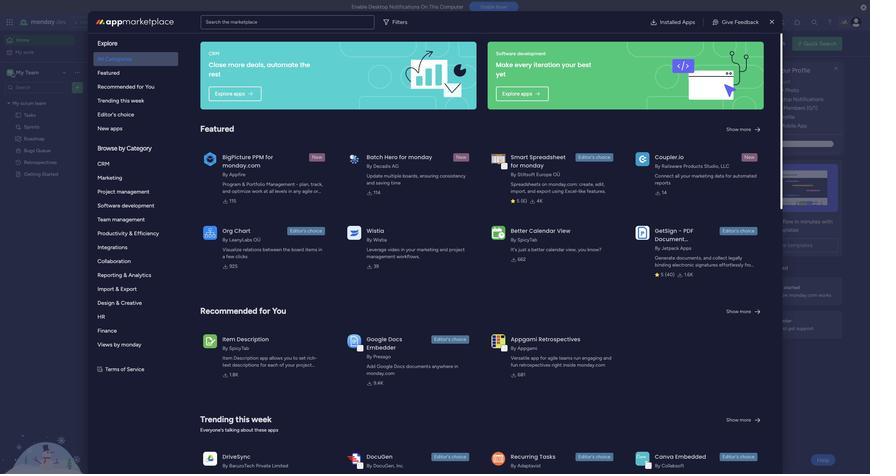 Task type: describe. For each thing, give the bounding box(es) containing it.
generate documents, and collect legally binding electronic signatures effortlessly from your monday.com boards
[[655, 255, 756, 275]]

your for complete
[[778, 67, 791, 74]]

import
[[97, 286, 114, 292]]

5 for smart spreadsheet for monday
[[517, 198, 520, 204]]

v2 bolt switch image
[[798, 40, 802, 47]]

spicytab inside item description by spicytab
[[229, 345, 249, 351]]

getting started
[[24, 171, 58, 177]]

plans
[[89, 19, 101, 25]]

editor's for google docs embedder
[[434, 336, 451, 342]]

monday.com inside the add google docs documents anywhere in monday.com
[[367, 371, 395, 376]]

0 horizontal spatial recommended
[[97, 83, 135, 90]]

spreadsheet
[[530, 153, 566, 161]]

editor's choice for google docs embedder
[[434, 336, 467, 342]]

workspace image
[[140, 344, 156, 361]]

excel-
[[565, 188, 579, 194]]

all for show
[[430, 173, 434, 179]]

made
[[759, 227, 773, 233]]

workspace selection element
[[7, 68, 40, 77]]

1 monday dev > my team > my scrum team link from the left
[[232, 84, 335, 163]]

spicytab inside the better calendar view by spicytab
[[518, 237, 538, 243]]

1 vertical spatial this
[[236, 414, 250, 424]]

started
[[784, 285, 801, 290]]

apps inside button
[[683, 19, 696, 25]]

the inside close more deals, automate the rest
[[300, 60, 310, 69]]

1 vertical spatial apps
[[681, 245, 692, 251]]

templates inside 'explore templates' button
[[788, 242, 813, 248]]

work inside button
[[23, 49, 34, 55]]

1 horizontal spatial a
[[528, 247, 531, 253]]

items inside 'item description app allows you to set rich- text descriptions for each of your project items'
[[223, 369, 235, 375]]

1 horizontal spatial development
[[517, 51, 546, 57]]

4 monday dev > my team > my scrum team from the left
[[440, 153, 531, 158]]

caret down image
[[7, 101, 10, 106]]

decadis
[[374, 163, 391, 169]]

monday.com inside versatile app for agile teams run engaging and fun retrospectives right inside monday.com
[[577, 362, 606, 368]]

marketing
[[97, 174, 122, 181]]

access
[[140, 44, 157, 50]]

0 vertical spatial week
[[131, 97, 144, 104]]

circle o image for enable
[[749, 97, 754, 102]]

terms of service link
[[105, 366, 144, 373]]

1.8k
[[230, 372, 239, 378]]

1 vertical spatial wistia
[[374, 237, 387, 243]]

import,
[[511, 188, 527, 194]]

getsign
[[655, 227, 678, 235]]

help image
[[827, 19, 834, 26]]

editor's for getsign - pdf document generation and esign collection
[[723, 228, 739, 234]]

3 monday dev > my team > my scrum team from the left
[[342, 153, 433, 158]]

our
[[771, 123, 780, 129]]

program & portfolio management - plan, track, and optimize work at all levels in any agile or hybrid framework
[[223, 181, 323, 201]]

project
[[97, 188, 115, 195]]

text
[[223, 362, 231, 368]]

good morning, christina! quickly access your recent boards, inbox and workspaces
[[120, 37, 264, 50]]

editor's for org chart
[[290, 228, 307, 234]]

your inside good morning, christina! quickly access your recent boards, inbox and workspaces
[[159, 44, 170, 50]]

drivesync
[[223, 453, 251, 461]]

roy mann image
[[145, 214, 158, 228]]

2 > from the left
[[199, 153, 202, 158]]

learn for help
[[766, 326, 778, 332]]

editor's choice for recurring tasks
[[579, 454, 611, 460]]

and inside versatile app for agile teams run engaging and fun retrospectives right inside monday.com
[[604, 355, 612, 361]]

show for trending this week
[[727, 417, 739, 423]]

5 (40)
[[661, 272, 675, 278]]

agile inside program & portfolio management - plan, track, and optimize work at all levels in any agile or hybrid framework
[[302, 188, 313, 194]]

connect
[[655, 173, 674, 179]]

2 monday dev > my team > my scrum team from the left
[[244, 153, 335, 158]]

1 vertical spatial retrospectives
[[24, 159, 57, 165]]

by adaptavist
[[511, 463, 541, 469]]

new for bigpicture ppm for monday.com
[[312, 154, 322, 160]]

1 vertical spatial you
[[272, 306, 286, 316]]

all inside program & portfolio management - plan, track, and optimize work at all levels in any agile or hybrid framework
[[269, 188, 274, 194]]

documents
[[406, 364, 431, 369]]

editor's for docugen
[[434, 454, 451, 460]]

time
[[391, 180, 401, 186]]

0 vertical spatial trending this week
[[97, 97, 144, 104]]

& for portfolio
[[242, 181, 245, 187]]

products
[[684, 163, 703, 169]]

dapulse close image
[[861, 4, 867, 11]]

and inside the help center learn and get support
[[779, 326, 787, 332]]

scrum right hero
[[407, 153, 421, 158]]

by leanylabs oü
[[223, 237, 261, 243]]

make
[[496, 60, 513, 69]]

1 image
[[769, 14, 775, 22]]

view,
[[566, 247, 577, 253]]

115
[[230, 198, 236, 204]]

apps down close more deals, automate the rest
[[234, 91, 245, 97]]

editor's choice for getsign - pdf document generation and esign collection
[[723, 228, 755, 234]]

workspaces inside good morning, christina! quickly access your recent boards, inbox and workspaces
[[235, 44, 264, 50]]

by down docugen on the left bottom
[[367, 463, 372, 469]]

update multiple boards, ensuring consistency and saving time
[[367, 173, 466, 186]]

help button
[[812, 454, 836, 466]]

inside
[[564, 362, 576, 368]]

management
[[266, 181, 295, 187]]

3 > from the left
[[272, 153, 275, 158]]

by up program
[[223, 172, 228, 178]]

by inside drivesync by baruzotech private limited
[[223, 463, 228, 469]]

editor's for canva embedded
[[723, 454, 739, 460]]

0 vertical spatial recommended for you
[[97, 83, 155, 90]]

recurring tasks
[[511, 453, 556, 461]]

0 vertical spatial wistia
[[367, 227, 384, 235]]

editor's choice for canva embedded
[[723, 454, 755, 460]]

1 vertical spatial profile
[[780, 114, 795, 120]]

for inside versatile app for agile teams run engaging and fun retrospectives right inside monday.com
[[541, 355, 547, 361]]

features.
[[587, 188, 606, 194]]

give feedback link
[[707, 15, 765, 29]]

1 vertical spatial oü
[[254, 237, 261, 243]]

start
[[249, 249, 261, 256]]

get inside the help center learn and get support
[[789, 326, 796, 332]]

choice for google docs embedder
[[452, 336, 467, 342]]

your inside "boost your workflow in minutes with ready-made templates"
[[759, 218, 770, 225]]

0 horizontal spatial tasks
[[24, 112, 36, 118]]

1 show more from the top
[[727, 127, 752, 132]]

scrum up by appfire
[[211, 153, 224, 158]]

114
[[374, 190, 381, 196]]

explore down rest
[[215, 91, 232, 97]]

complete for complete your profile
[[749, 67, 777, 74]]

enable desktop notifications on this computer
[[352, 4, 464, 10]]

board
[[292, 247, 304, 253]]

more for trending this week
[[740, 417, 752, 423]]

by appfire
[[223, 172, 246, 178]]

monday.com inside getting started learn how monday.com works
[[790, 292, 818, 298]]

ensuring
[[420, 173, 439, 179]]

1 vertical spatial trending this week
[[200, 414, 272, 424]]

ready-
[[743, 227, 759, 233]]

enable desktop notifications
[[756, 96, 824, 102]]

templates image image
[[745, 164, 837, 212]]

your inside the leverage video in your marketing and project management workflows.
[[406, 247, 416, 253]]

by inside item description by spicytab
[[223, 345, 228, 351]]

by collabsoft
[[655, 463, 685, 469]]

notifications image
[[749, 19, 756, 26]]

categories
[[105, 56, 132, 62]]

select product image
[[6, 19, 13, 26]]

desktop for enable desktop notifications on this computer
[[369, 4, 388, 10]]

help for help
[[818, 457, 830, 463]]

apps image
[[795, 19, 802, 26]]

7 > from the left
[[468, 153, 471, 158]]

monday up service
[[121, 341, 141, 348]]

1 horizontal spatial software development
[[496, 51, 546, 57]]

0 vertical spatial you
[[145, 83, 155, 90]]

management for team management
[[112, 216, 145, 223]]

monday.com inside generate documents, and collect legally binding electronic signatures effortlessly from your monday.com boards
[[666, 269, 694, 275]]

monday up show all
[[409, 153, 433, 161]]

1 horizontal spatial software
[[496, 51, 516, 57]]

yet
[[496, 70, 506, 79]]

monday left the batch at the top left of the page
[[342, 153, 360, 158]]

by inside wistia by wistia
[[367, 237, 372, 243]]

(6)
[[521, 198, 527, 204]]

monday up appfire
[[244, 153, 261, 158]]

& for analytics
[[124, 272, 127, 278]]

org chart
[[223, 227, 251, 235]]

1 horizontal spatial recommended
[[200, 306, 257, 316]]

& for efficiency
[[129, 230, 133, 237]]

track,
[[311, 181, 323, 187]]

- inside program & portfolio management - plan, track, and optimize work at all levels in any agile or hybrid framework
[[296, 181, 298, 187]]

inbox image
[[764, 19, 771, 26]]

new up browse
[[97, 125, 109, 132]]

1 vertical spatial appgami
[[518, 345, 537, 351]]

recent
[[171, 44, 188, 50]]

and inside "spreadsheets on monday.com: create, edit, import, and export using excel-like features."
[[528, 188, 536, 194]]

learn for getting
[[766, 292, 778, 298]]

on
[[421, 4, 428, 10]]

0 horizontal spatial search
[[206, 19, 221, 25]]

your inside make every iteration your best yet
[[562, 60, 576, 69]]

enable for enable now!
[[481, 4, 495, 10]]

v2 user feedback image
[[744, 40, 749, 48]]

these
[[255, 427, 267, 433]]

by down the 'org'
[[223, 237, 228, 243]]

5 > from the left
[[370, 153, 373, 158]]

1 vertical spatial development
[[122, 202, 154, 209]]

invite for your
[[181, 249, 195, 256]]

your left teammates
[[196, 249, 207, 256]]

team inside workspace selection "element"
[[25, 69, 39, 76]]

by down the recurring at the right of the page
[[511, 463, 517, 469]]

google docs embedder
[[367, 335, 403, 352]]

boards, inside update multiple boards, ensuring consistency and saving time
[[403, 173, 419, 179]]

retrospectives inside quick search results list box
[[147, 141, 186, 148]]

app
[[798, 123, 808, 129]]

choice for canva embedded
[[741, 454, 755, 460]]

0 vertical spatial trending
[[97, 97, 119, 104]]

m
[[8, 69, 12, 75]]

generation
[[655, 244, 687, 252]]

recurring
[[511, 453, 538, 461]]

by down the canva
[[655, 463, 661, 469]]

account
[[771, 78, 791, 85]]

explore up all
[[97, 40, 117, 47]]

1 show more button from the top
[[724, 124, 764, 135]]

sprints
[[24, 124, 39, 130]]

esign
[[701, 244, 717, 252]]

scrum down search in workspace "field"
[[20, 100, 34, 106]]

iteration
[[534, 60, 560, 69]]

monday up the consistency
[[440, 153, 458, 158]]

by up add on the left bottom
[[367, 354, 372, 360]]

monday down category
[[146, 153, 163, 158]]

dapulse x slim image
[[832, 64, 841, 73]]

management inside the leverage video in your marketing and project management workflows.
[[367, 254, 396, 260]]

0 vertical spatial profile
[[793, 67, 811, 74]]

by inside the better calendar view by spicytab
[[511, 237, 517, 243]]

integrations
[[97, 244, 128, 251]]

explore down the yet
[[502, 91, 520, 97]]

management for project management
[[117, 188, 150, 195]]

allows
[[269, 355, 283, 361]]

christina!
[[154, 37, 175, 43]]

you inside 'item description app allows you to set rich- text descriptions for each of your project items'
[[284, 355, 292, 361]]

search inside "button"
[[820, 40, 837, 47]]

rich-
[[307, 355, 317, 361]]

0 vertical spatial appgami
[[511, 335, 538, 343]]

docugen,
[[374, 463, 395, 469]]

0 vertical spatial crm
[[209, 51, 219, 57]]

by for browse
[[119, 145, 125, 152]]

collabsoft
[[662, 463, 685, 469]]

1 vertical spatial crm
[[97, 161, 110, 167]]

canva embedded
[[655, 453, 707, 461]]

editor's for smart spreadsheet for monday
[[579, 154, 595, 160]]

limited
[[272, 463, 288, 469]]

close
[[209, 60, 226, 69]]

1 vertical spatial workspaces
[[148, 286, 183, 294]]

by inside the appgami retrospectives by appgami
[[511, 345, 517, 351]]

public board image for retrospectives
[[137, 141, 145, 148]]

christina overa image
[[851, 17, 862, 28]]

quick search
[[804, 40, 837, 47]]

google inside the add google docs documents anywhere in monday.com
[[377, 364, 393, 369]]

4k
[[537, 198, 543, 204]]

boost
[[743, 218, 757, 225]]

enable for enable desktop notifications on this computer
[[352, 4, 367, 10]]

all categories
[[97, 56, 132, 62]]

0 vertical spatial learn
[[739, 264, 753, 271]]

by left stiltsoft
[[511, 172, 517, 178]]

1 monday dev > my team > my scrum team from the left
[[146, 153, 236, 158]]

for inside smart spreadsheet for monday
[[511, 162, 519, 170]]

productivity & efficiency
[[97, 230, 159, 237]]

support
[[797, 326, 814, 332]]

scrum up stiltsoft
[[505, 153, 519, 158]]

choice for org chart
[[308, 228, 322, 234]]

1 vertical spatial week
[[252, 414, 272, 424]]

desktop for enable desktop notifications
[[773, 96, 792, 102]]

search the marketplace
[[206, 19, 257, 25]]

new for batch hero for monday
[[456, 154, 467, 160]]

circle o image for upload
[[749, 88, 754, 93]]

workflows.
[[397, 254, 420, 260]]

with
[[822, 218, 833, 225]]

choice for docugen
[[452, 454, 467, 460]]

1 horizontal spatial tasks
[[540, 453, 556, 461]]

boost your workflow in minutes with ready-made templates
[[743, 218, 833, 233]]

embedded
[[676, 453, 707, 461]]

spreadsheets on monday.com: create, edit, import, and export using excel-like features.
[[511, 181, 606, 194]]

effortlessly
[[720, 262, 744, 268]]

by down the batch at the top left of the page
[[367, 163, 372, 169]]



Task type: vqa. For each thing, say whether or not it's contained in the screenshot.
4th circle o icon from the bottom
yes



Task type: locate. For each thing, give the bounding box(es) containing it.
give left the feedback
[[722, 19, 734, 25]]

banner logo image
[[665, 42, 756, 109], [400, 47, 468, 105]]

dapulse x slim image
[[770, 18, 775, 26]]

complete for complete profile
[[756, 114, 779, 120]]

2 item from the top
[[223, 355, 233, 361]]

0 vertical spatial by
[[119, 145, 125, 152]]

- inside the getsign - pdf document generation and esign collection
[[679, 227, 682, 235]]

management up productivity & efficiency
[[112, 216, 145, 223]]

versatile
[[511, 355, 530, 361]]

of right terms
[[121, 366, 126, 373]]

0 horizontal spatial the
[[222, 19, 229, 25]]

notifications for enable desktop notifications
[[794, 96, 824, 102]]

0 horizontal spatial of
[[121, 366, 126, 373]]

monday.com inside 'bigpicture ppm for monday.com'
[[223, 162, 261, 170]]

0 vertical spatial show more button
[[724, 124, 764, 135]]

1 horizontal spatial lottie animation element
[[542, 31, 737, 57]]

0 horizontal spatial oü
[[254, 237, 261, 243]]

trending up everyone's
[[200, 414, 234, 424]]

get down center
[[789, 326, 796, 332]]

description
[[237, 335, 269, 343], [234, 355, 259, 361]]

all for connect
[[675, 173, 680, 179]]

retrospectives inside the appgami retrospectives by appgami
[[539, 335, 581, 343]]

0 horizontal spatial week
[[131, 97, 144, 104]]

my inside workspace selection "element"
[[16, 69, 24, 76]]

docs inside the add google docs documents anywhere in monday.com
[[394, 364, 405, 369]]

google inside google docs embedder
[[367, 335, 387, 343]]

0 vertical spatial you
[[578, 247, 587, 253]]

installed
[[660, 19, 681, 25]]

quick
[[804, 40, 819, 47]]

2 show more from the top
[[727, 309, 752, 315]]

new up the consistency
[[456, 154, 467, 160]]

description inside item description by spicytab
[[237, 335, 269, 343]]

better
[[532, 247, 545, 253]]

invite
[[756, 105, 769, 111], [181, 249, 195, 256], [690, 249, 702, 255]]

run
[[574, 355, 581, 361]]

a left few
[[223, 254, 225, 260]]

featured
[[97, 70, 120, 76], [200, 124, 234, 134]]

1 vertical spatial spicytab
[[229, 345, 249, 351]]

choice for getsign - pdf document generation and esign collection
[[741, 228, 755, 234]]

banner logo image for close more deals, automate the rest
[[400, 47, 468, 105]]

1 app from the left
[[260, 355, 268, 361]]

marketing inside the leverage video in your marketing and project management workflows.
[[417, 247, 439, 253]]

1 vertical spatial lottie animation element
[[0, 404, 89, 474]]

1 horizontal spatial agile
[[548, 355, 558, 361]]

1 horizontal spatial recommended for you
[[200, 306, 286, 316]]

1 horizontal spatial app
[[531, 355, 539, 361]]

1 vertical spatial marketing
[[417, 247, 439, 253]]

search up inbox
[[206, 19, 221, 25]]

setup account link
[[749, 78, 843, 86]]

at
[[264, 188, 268, 194]]

a
[[528, 247, 531, 253], [223, 254, 225, 260]]

option
[[0, 97, 89, 98]]

description for item description by spicytab
[[237, 335, 269, 343]]

show more
[[727, 127, 752, 132], [727, 309, 752, 315], [727, 417, 752, 423]]

monday.com up 9.4k on the left bottom
[[367, 371, 395, 376]]

show more button for week
[[724, 415, 764, 426]]

list box containing my scrum team
[[0, 96, 89, 274]]

1 horizontal spatial trending
[[200, 414, 234, 424]]

help inside button
[[818, 457, 830, 463]]

show more button for you
[[724, 306, 764, 317]]

anywhere
[[432, 364, 453, 369]]

circle o image inside invite team members (0/1) link
[[749, 106, 754, 111]]

templates inside "boost your workflow in minutes with ready-made templates"
[[774, 227, 799, 233]]

2 vertical spatial show more
[[727, 417, 752, 423]]

0 vertical spatial google
[[367, 335, 387, 343]]

2 monday dev > my team > my scrum team link from the left
[[330, 84, 433, 163]]

learn down center
[[766, 326, 778, 332]]

by for views
[[114, 341, 120, 348]]

apps down every
[[521, 91, 532, 97]]

0 vertical spatial recommended
[[97, 83, 135, 90]]

& left inspired
[[754, 264, 757, 271]]

in inside "boost your workflow in minutes with ready-made templates"
[[795, 218, 800, 225]]

1 vertical spatial show more
[[727, 309, 752, 315]]

more inside close more deals, automate the rest
[[228, 60, 245, 69]]

getting for getting started learn how monday.com works
[[766, 285, 783, 290]]

app inside versatile app for agile teams run engaging and fun retrospectives right inside monday.com
[[531, 355, 539, 361]]

in inside program & portfolio management - plan, track, and optimize work at all levels in any agile or hybrid framework
[[289, 188, 292, 194]]

0 horizontal spatial public board image
[[15, 112, 22, 118]]

recommended up "sales"
[[200, 306, 257, 316]]

circle o image inside upload your photo link
[[749, 88, 754, 93]]

for inside connect all your marketing data for automated reports
[[726, 173, 732, 179]]

0 vertical spatial desktop
[[369, 4, 388, 10]]

quick search results list box
[[128, 79, 722, 171]]

learn down legally
[[739, 264, 753, 271]]

0 horizontal spatial notifications
[[390, 4, 420, 10]]

(0/1)
[[807, 105, 818, 111]]

1 horizontal spatial oü
[[553, 172, 561, 178]]

complete up the install
[[756, 114, 779, 120]]

browse
[[97, 145, 117, 152]]

complete your profile
[[749, 67, 811, 74]]

0 vertical spatial management
[[117, 188, 150, 195]]

0 vertical spatial software development
[[496, 51, 546, 57]]

list box
[[0, 96, 89, 274]]

learn inside getting started learn how monday.com works
[[766, 292, 778, 298]]

2 vertical spatial crm
[[203, 317, 214, 323]]

2 vertical spatial learn
[[766, 326, 778, 332]]

export
[[537, 188, 551, 194]]

get
[[759, 264, 767, 271], [789, 326, 796, 332]]

925
[[230, 263, 238, 269]]

monday.com down electronic
[[666, 269, 694, 275]]

explore apps for yet
[[502, 91, 532, 97]]

your inside connect all your marketing data for automated reports
[[681, 173, 691, 179]]

getting started learn how monday.com works
[[766, 285, 832, 298]]

5 left the (40)
[[661, 272, 664, 278]]

terms of use image
[[97, 366, 103, 373]]

show more button
[[724, 124, 764, 135], [724, 306, 764, 317], [724, 415, 764, 426]]

your down 'by railsware products studio, llc'
[[681, 173, 691, 179]]

monday.com down started at the right bottom
[[790, 292, 818, 298]]

& up optimize
[[242, 181, 245, 187]]

1 item from the top
[[223, 335, 236, 343]]

close my workspaces image
[[128, 286, 137, 294]]

show for featured
[[727, 127, 739, 132]]

work
[[23, 49, 34, 55], [252, 188, 263, 194]]

0 vertical spatial docs
[[389, 335, 403, 343]]

1 horizontal spatial -
[[679, 227, 682, 235]]

1 horizontal spatial work
[[252, 188, 263, 194]]

by left thanks
[[655, 245, 661, 251]]

0 horizontal spatial agile
[[302, 188, 313, 194]]

marketing inside connect all your marketing data for automated reports
[[692, 173, 714, 179]]

1 vertical spatial recommended
[[200, 306, 257, 316]]

featured up bigpicture
[[200, 124, 234, 134]]

give inside give feedback button
[[722, 19, 734, 25]]

0 horizontal spatial give
[[722, 19, 734, 25]]

0 horizontal spatial enable
[[352, 4, 367, 10]]

1.6k
[[685, 272, 693, 278]]

or
[[314, 188, 318, 194]]

setup
[[756, 78, 770, 85]]

1 vertical spatial featured
[[200, 124, 234, 134]]

invite for team
[[756, 105, 769, 111]]

monday inside button
[[170, 317, 189, 323]]

lottie animation element
[[542, 31, 737, 57], [0, 404, 89, 474]]

0 vertical spatial get
[[759, 264, 767, 271]]

invite inside button
[[690, 249, 702, 255]]

editor's choice for smart spreadsheet for monday
[[579, 154, 611, 160]]

more for recommended for you
[[740, 309, 752, 315]]

management
[[117, 188, 150, 195], [112, 216, 145, 223], [367, 254, 396, 260]]

your for upload
[[774, 87, 784, 94]]

by up versatile
[[511, 345, 517, 351]]

a inside visualize relations between the board items in a few clicks
[[223, 254, 225, 260]]

explore apps down rest
[[215, 91, 245, 97]]

and inside the getsign - pdf document generation and esign collection
[[689, 244, 700, 252]]

1 horizontal spatial trending this week
[[200, 414, 272, 424]]

signatures
[[696, 262, 718, 268]]

software up make at top
[[496, 51, 516, 57]]

0 vertical spatial work
[[23, 49, 34, 55]]

0 vertical spatial this
[[121, 97, 130, 104]]

enable inside button
[[481, 4, 495, 10]]

help for help center learn and get support
[[766, 318, 777, 324]]

development down close update feed (inbox) image
[[122, 202, 154, 209]]

update for update multiple boards, ensuring consistency and saving time
[[367, 173, 383, 179]]

give for give feedback
[[752, 40, 763, 47]]

2 horizontal spatial all
[[675, 173, 680, 179]]

14
[[662, 190, 667, 196]]

work down home
[[23, 49, 34, 55]]

1 horizontal spatial public board image
[[137, 141, 145, 148]]

complete up setup
[[749, 67, 777, 74]]

0 horizontal spatial development
[[122, 202, 154, 209]]

and inside generate documents, and collect legally binding electronic signatures effortlessly from your monday.com boards
[[704, 255, 712, 261]]

notifications for enable desktop notifications on this computer
[[390, 4, 420, 10]]

2 circle o image from the top
[[749, 97, 754, 102]]

framework
[[238, 195, 261, 201]]

google up embedder
[[367, 335, 387, 343]]

explore apps for rest
[[215, 91, 245, 97]]

choice for recurring tasks
[[596, 454, 611, 460]]

& for export
[[116, 286, 119, 292]]

0 horizontal spatial software
[[97, 202, 120, 209]]

lottie animation image
[[0, 404, 89, 474]]

the left board
[[283, 247, 290, 253]]

editor's for recurring tasks
[[579, 454, 595, 460]]

upload your photo
[[756, 87, 800, 94]]

your down christina! at the left top
[[159, 44, 170, 50]]

all inside connect all your marketing data for automated reports
[[675, 173, 680, 179]]

circle o image
[[749, 88, 754, 93], [749, 97, 754, 102], [749, 106, 754, 111]]

presago
[[374, 354, 391, 360]]

profile down invite team members (0/1)
[[780, 114, 795, 120]]

document
[[655, 235, 685, 243]]

1 horizontal spatial invite
[[690, 249, 702, 255]]

choice for smart spreadsheet for monday
[[596, 154, 611, 160]]

0 vertical spatial items
[[305, 247, 317, 253]]

item for item description by spicytab
[[223, 335, 236, 343]]

docs up embedder
[[389, 335, 403, 343]]

2 horizontal spatial enable
[[756, 96, 772, 102]]

marketing up workflows. at the bottom left of the page
[[417, 247, 439, 253]]

sales
[[190, 317, 201, 323]]

electronic
[[673, 262, 695, 268]]

it's
[[511, 247, 518, 253]]

bugs queue
[[24, 148, 51, 153]]

0 horizontal spatial app
[[260, 355, 268, 361]]

& for get
[[754, 264, 757, 271]]

help center learn and get support
[[766, 318, 814, 332]]

1 horizontal spatial help
[[818, 457, 830, 463]]

enable now! button
[[469, 2, 519, 12]]

your up account
[[778, 67, 791, 74]]

items
[[305, 247, 317, 253], [223, 369, 235, 375]]

1 vertical spatial description
[[234, 355, 259, 361]]

and inside program & portfolio management - plan, track, and optimize work at all levels in any agile or hybrid framework
[[223, 188, 231, 194]]

2 app from the left
[[531, 355, 539, 361]]

0 vertical spatial software
[[496, 51, 516, 57]]

crm down inbox
[[209, 51, 219, 57]]

2 vertical spatial circle o image
[[749, 106, 754, 111]]

monday up by stiltsoft europe oü
[[520, 162, 544, 170]]

and inside the leverage video in your marketing and project management workflows.
[[440, 247, 448, 253]]

set
[[299, 355, 306, 361]]

of right each
[[280, 362, 284, 368]]

items down text
[[223, 369, 235, 375]]

embedder
[[367, 344, 396, 352]]

in left any
[[289, 188, 292, 194]]

5 left "(6)"
[[517, 198, 520, 204]]

5 (6)
[[517, 198, 527, 204]]

in left minutes
[[795, 218, 800, 225]]

editor's choice for docugen
[[434, 454, 467, 460]]

clicks
[[236, 254, 248, 260]]

1 vertical spatial get
[[789, 326, 796, 332]]

apps right these
[[268, 427, 279, 433]]

0 vertical spatial show more
[[727, 127, 752, 132]]

views by monday
[[97, 341, 141, 348]]

1 vertical spatial public board image
[[137, 141, 145, 148]]

0 horizontal spatial lottie animation element
[[0, 404, 89, 474]]

marketing down studio,
[[692, 173, 714, 179]]

workspaces up deals,
[[235, 44, 264, 50]]

public board image right browse
[[137, 141, 145, 148]]

recommended for you up item description by spicytab
[[200, 306, 286, 316]]

your down account
[[774, 87, 784, 94]]

trending this week up new apps on the left top of the page
[[97, 97, 144, 104]]

all right at
[[269, 188, 274, 194]]

1 horizontal spatial workspaces
[[235, 44, 264, 50]]

public board image for tasks
[[15, 112, 22, 118]]

1 vertical spatial give
[[752, 40, 763, 47]]

public board image inside quick search results list box
[[137, 141, 145, 148]]

0 horizontal spatial getting
[[24, 171, 41, 177]]

check circle image
[[749, 79, 754, 84]]

0 vertical spatial description
[[237, 335, 269, 343]]

& left export
[[116, 286, 119, 292]]

0 horizontal spatial desktop
[[369, 4, 388, 10]]

all
[[97, 56, 104, 62]]

data
[[715, 173, 725, 179]]

& inside program & portfolio management - plan, track, and optimize work at all levels in any agile or hybrid framework
[[242, 181, 245, 187]]

design
[[97, 300, 115, 306]]

2 vertical spatial retrospectives
[[539, 335, 581, 343]]

your inside 'item description app allows you to set rich- text descriptions for each of your project items'
[[285, 362, 295, 368]]

search everything image
[[812, 19, 819, 26]]

agile inside versatile app for agile teams run engaging and fun retrospectives right inside monday.com
[[548, 355, 558, 361]]

workspaces down analytics
[[148, 286, 183, 294]]

learn inside the help center learn and get support
[[766, 326, 778, 332]]

0 vertical spatial featured
[[97, 70, 120, 76]]

Search in workspace field
[[15, 83, 58, 91]]

0 vertical spatial your
[[778, 67, 791, 74]]

monday inside smart spreadsheet for monday
[[520, 162, 544, 170]]

give for give feedback
[[722, 19, 734, 25]]

item inside item description by spicytab
[[223, 335, 236, 343]]

apps marketplace image
[[96, 18, 174, 26]]

update for update feed (inbox)
[[138, 191, 159, 198]]

2 show more button from the top
[[724, 306, 764, 317]]

this up new apps on the left top of the page
[[121, 97, 130, 104]]

project inside the leverage video in your marketing and project management workflows.
[[449, 247, 465, 253]]

invite members image
[[779, 19, 786, 26]]

6 > from the left
[[395, 153, 398, 158]]

in right anywhere
[[455, 364, 459, 369]]

workspace image
[[7, 69, 14, 76]]

batch hero for monday
[[367, 153, 433, 161]]

1 horizontal spatial marketing
[[692, 173, 714, 179]]

for inside 'bigpicture ppm for monday.com'
[[266, 153, 273, 161]]

8 > from the left
[[493, 153, 496, 158]]

1 vertical spatial trending
[[200, 414, 234, 424]]

app logo image
[[347, 152, 361, 166], [203, 152, 217, 166], [492, 152, 506, 166], [636, 152, 650, 166], [203, 226, 217, 240], [347, 226, 361, 240], [492, 226, 506, 240], [636, 226, 650, 240], [203, 334, 217, 348], [347, 334, 361, 348], [492, 334, 506, 348], [203, 452, 217, 466], [347, 452, 361, 466], [492, 452, 506, 466], [636, 452, 650, 466]]

enable for enable desktop notifications
[[756, 96, 772, 102]]

public board image
[[15, 112, 22, 118], [137, 141, 145, 148]]

editor's choice for org chart
[[290, 228, 322, 234]]

app inside 'item description app allows you to set rich- text descriptions for each of your project items'
[[260, 355, 268, 361]]

update inside update multiple boards, ensuring consistency and saving time
[[367, 173, 383, 179]]

week
[[131, 97, 144, 104], [252, 414, 272, 424]]

2 horizontal spatial invite
[[756, 105, 769, 111]]

your up made
[[759, 218, 770, 225]]

circle o image
[[749, 123, 754, 129]]

your inside generate documents, and collect legally binding electronic signatures effortlessly from your monday.com boards
[[655, 269, 665, 275]]

in up workflows. at the bottom left of the page
[[401, 247, 405, 253]]

1 horizontal spatial spicytab
[[518, 237, 538, 243]]

your down binding
[[655, 269, 665, 275]]

multiple
[[384, 173, 402, 179]]

a right just
[[528, 247, 531, 253]]

for inside 'item description app allows you to set rich- text descriptions for each of your project items'
[[260, 362, 267, 368]]

monday.com
[[223, 162, 261, 170], [666, 269, 694, 275], [790, 292, 818, 298], [577, 362, 606, 368], [367, 371, 395, 376]]

update right close update feed (inbox) image
[[138, 191, 159, 198]]

0 horizontal spatial software development
[[97, 202, 154, 209]]

getting up how on the bottom of the page
[[766, 285, 783, 290]]

by up 'it's'
[[511, 237, 517, 243]]

0 vertical spatial the
[[222, 19, 229, 25]]

getting for getting started
[[24, 171, 41, 177]]

by up leverage
[[367, 237, 372, 243]]

monday up the home button
[[31, 18, 55, 26]]

on
[[542, 181, 548, 187]]

docs inside google docs embedder
[[389, 335, 403, 343]]

google
[[367, 335, 387, 343], [377, 364, 393, 369]]

apps up browse by category
[[110, 125, 122, 132]]

tasks down my scrum team
[[24, 112, 36, 118]]

by right browse
[[119, 145, 125, 152]]

crm inside button
[[203, 317, 214, 323]]

learn
[[739, 264, 753, 271], [766, 292, 778, 298], [766, 326, 778, 332]]

invite team members (0/1)
[[756, 105, 818, 111]]

enable
[[352, 4, 367, 10], [481, 4, 495, 10], [756, 96, 772, 102]]

inspired
[[769, 264, 789, 271]]

agile up 'right'
[[548, 355, 558, 361]]

banner logo image for make every iteration your best yet
[[665, 42, 756, 109]]

show more for you
[[727, 309, 752, 315]]

all down railsware
[[675, 173, 680, 179]]

0 horizontal spatial project
[[296, 362, 312, 368]]

project inside 'item description app allows you to set rich- text descriptions for each of your project items'
[[296, 362, 312, 368]]

inc.
[[396, 463, 404, 469]]

0 horizontal spatial all
[[269, 188, 274, 194]]

item for item description app allows you to set rich- text descriptions for each of your project items
[[223, 355, 233, 361]]

efficiency
[[134, 230, 159, 237]]

show all button
[[413, 171, 437, 182]]

1 vertical spatial learn
[[766, 292, 778, 298]]

1 vertical spatial complete
[[756, 114, 779, 120]]

close update feed (inbox) image
[[128, 190, 137, 199]]

by right views
[[114, 341, 120, 348]]

boards, inside good morning, christina! quickly access your recent boards, inbox and workspaces
[[189, 44, 207, 50]]

by up text
[[223, 345, 228, 351]]

app up retrospectives
[[531, 355, 539, 361]]

5 for getsign - pdf document generation and esign collection
[[661, 272, 664, 278]]

apps up documents,
[[681, 245, 692, 251]]

0 vertical spatial give
[[722, 19, 734, 25]]

by up 'connect'
[[655, 163, 661, 169]]

each
[[268, 362, 278, 368]]

quickly
[[120, 44, 139, 50]]

1 vertical spatial update
[[138, 191, 159, 198]]

explore inside button
[[768, 242, 787, 248]]

1 horizontal spatial give
[[752, 40, 763, 47]]

3 monday dev > my team > my scrum team link from the left
[[429, 84, 531, 163]]

1 vertical spatial recommended for you
[[200, 306, 286, 316]]

management down leverage
[[367, 254, 396, 260]]

0 horizontal spatial trending
[[97, 97, 119, 104]]

monday.com down the engaging
[[577, 362, 606, 368]]

teams
[[559, 355, 573, 361]]

update up saving
[[367, 173, 383, 179]]

2 explore apps from the left
[[502, 91, 532, 97]]

new for coupler.io
[[745, 154, 755, 160]]

show more for week
[[727, 417, 752, 423]]

3 show more from the top
[[727, 417, 752, 423]]

give feedback
[[722, 19, 759, 25]]

connect all your marketing data for automated reports
[[655, 173, 757, 186]]

1 > from the left
[[174, 153, 177, 158]]

1 vertical spatial a
[[223, 254, 225, 260]]

visualize relations between the board items in a few clicks
[[223, 247, 323, 260]]

all inside button
[[430, 173, 434, 179]]

tasks up adaptavist
[[540, 453, 556, 461]]

in inside visualize relations between the board items in a few clicks
[[319, 247, 323, 253]]

1 vertical spatial management
[[112, 216, 145, 223]]

boards, right "multiple"
[[403, 173, 419, 179]]

better calendar view by spicytab
[[511, 227, 571, 243]]

see plans
[[80, 19, 101, 25]]

1 vertical spatial circle o image
[[749, 97, 754, 102]]

app up each
[[260, 355, 268, 361]]

visualize
[[223, 247, 242, 253]]

of inside 'item description app allows you to set rich- text descriptions for each of your project items'
[[280, 362, 284, 368]]

2 horizontal spatial the
[[300, 60, 310, 69]]

feedback
[[764, 40, 786, 47]]

1 horizontal spatial you
[[578, 247, 587, 253]]

item inside 'item description app allows you to set rich- text descriptions for each of your project items'
[[223, 355, 233, 361]]

4 > from the left
[[297, 153, 300, 158]]

feed
[[161, 191, 174, 198]]

0 vertical spatial project
[[449, 247, 465, 253]]

items right board
[[305, 247, 317, 253]]

create,
[[580, 181, 595, 187]]

calendar
[[546, 247, 565, 253]]

in inside the add google docs documents anywhere in monday.com
[[455, 364, 459, 369]]

fun
[[511, 362, 518, 368]]

your up workflows. at the bottom left of the page
[[406, 247, 416, 253]]

more for featured
[[740, 127, 752, 132]]

work inside program & portfolio management - plan, track, and optimize work at all levels in any agile or hybrid framework
[[252, 188, 263, 194]]

all left the consistency
[[430, 173, 434, 179]]

1 vertical spatial the
[[300, 60, 310, 69]]

1 vertical spatial items
[[223, 369, 235, 375]]

0 horizontal spatial -
[[296, 181, 298, 187]]

0 horizontal spatial spicytab
[[229, 345, 249, 351]]

description inside 'item description app allows you to set rich- text descriptions for each of your project items'
[[234, 355, 259, 361]]

consistency
[[440, 173, 466, 179]]

the inside visualize relations between the board items in a few clicks
[[283, 247, 290, 253]]

0 vertical spatial complete
[[749, 67, 777, 74]]

show for recommended for you
[[727, 309, 739, 315]]

circle o image for invite
[[749, 106, 754, 111]]

1 explore apps from the left
[[215, 91, 245, 97]]

help inside the help center learn and get support
[[766, 318, 777, 324]]

& for creative
[[116, 300, 120, 306]]

learn left how on the bottom of the page
[[766, 292, 778, 298]]

collect
[[713, 255, 728, 261]]

1 horizontal spatial banner logo image
[[665, 42, 756, 109]]

quick search button
[[793, 37, 843, 51]]

public board image
[[15, 171, 22, 177]]

3 circle o image from the top
[[749, 106, 754, 111]]

teammates
[[209, 249, 237, 256]]

and inside update multiple boards, ensuring consistency and saving time
[[367, 180, 375, 186]]

in inside the leverage video in your marketing and project management workflows.
[[401, 247, 405, 253]]

items inside visualize relations between the board items in a few clicks
[[305, 247, 317, 253]]

drivesync by baruzotech private limited
[[223, 453, 288, 469]]

boards, left inbox
[[189, 44, 207, 50]]

templates down "boost your workflow in minutes with ready-made templates" on the right
[[788, 242, 813, 248]]

circle o image inside enable desktop notifications link
[[749, 97, 754, 102]]

1 horizontal spatial the
[[283, 247, 290, 253]]

give right the v2 user feedback image
[[752, 40, 763, 47]]

queue
[[36, 148, 51, 153]]

3 show more button from the top
[[724, 415, 764, 426]]

1 horizontal spatial week
[[252, 414, 272, 424]]

getting inside getting started learn how monday.com works
[[766, 285, 783, 290]]

edit,
[[596, 181, 605, 187]]

update
[[367, 173, 383, 179], [138, 191, 159, 198]]

in right board
[[319, 247, 323, 253]]

1 circle o image from the top
[[749, 88, 754, 93]]

scrum up track,
[[309, 153, 322, 158]]

& right design
[[116, 300, 120, 306]]

getting right public board image on the top of the page
[[24, 171, 41, 177]]

and inside good morning, christina! quickly access your recent boards, inbox and workspaces
[[224, 44, 233, 50]]

0 vertical spatial boards,
[[189, 44, 207, 50]]

upload your photo link
[[749, 87, 843, 94]]

team management
[[97, 216, 145, 223]]

collaborating
[[262, 249, 295, 256]]

add
[[367, 364, 376, 369]]

description for item description app allows you to set rich- text descriptions for each of your project items
[[234, 355, 259, 361]]

2 horizontal spatial retrospectives
[[539, 335, 581, 343]]

desktop up filters popup button
[[369, 4, 388, 10]]

my inside button
[[15, 49, 22, 55]]

1 vertical spatial software development
[[97, 202, 154, 209]]

between
[[263, 247, 282, 253]]

1 horizontal spatial search
[[820, 40, 837, 47]]

works
[[819, 292, 832, 298]]



